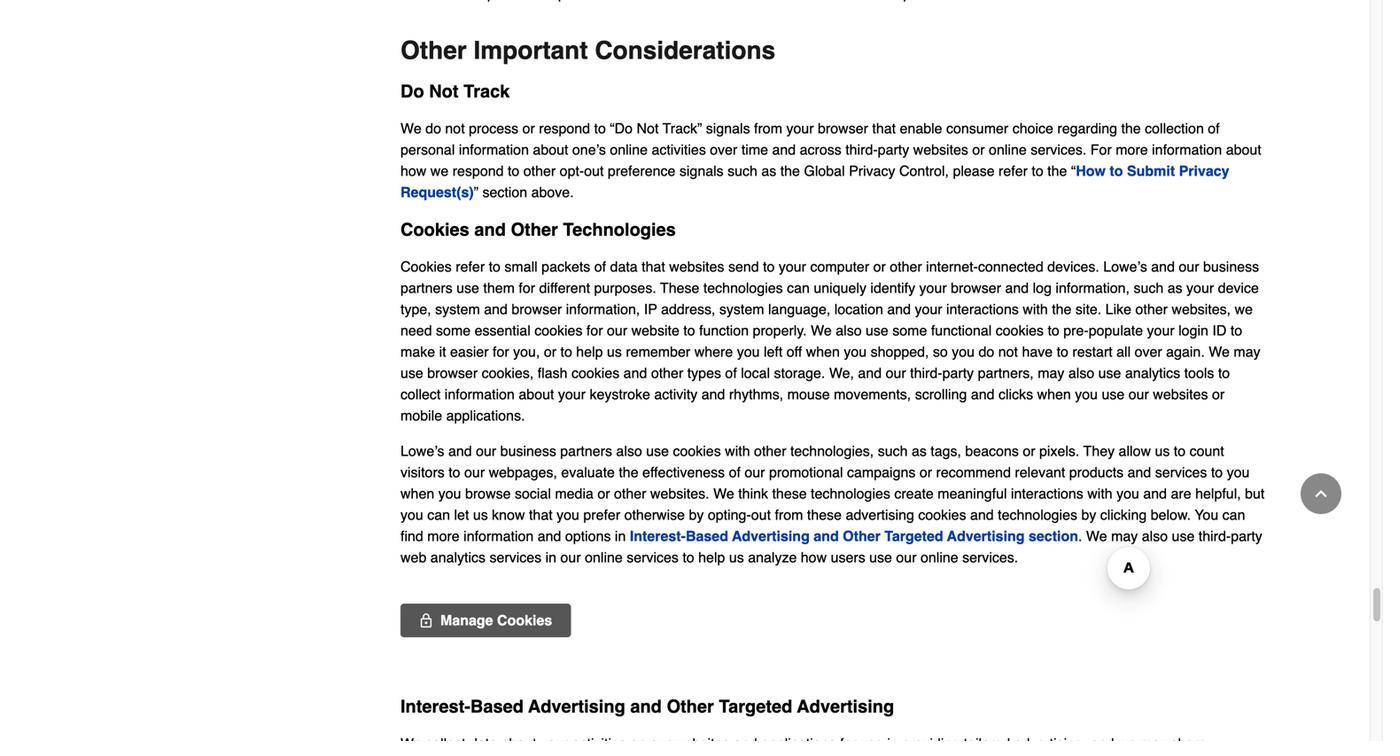 Task type: vqa. For each thing, say whether or not it's contained in the screenshot.
youtube "icon" at the right of the page
no



Task type: locate. For each thing, give the bounding box(es) containing it.
you
[[1195, 506, 1219, 523]]

1 vertical spatial these
[[807, 506, 842, 523]]

information down know
[[464, 528, 534, 544]]

0 vertical spatial websites
[[914, 141, 969, 158]]

browser inside we do not process or respond to "do not track" signals from your browser that enable consumer choice regarding the collection of personal information about one's online activities over time and across third-party websites or online services. for more information about how we respond to other opt-out preference signals such as the global privacy control, please refer to the "
[[818, 120, 869, 136]]

1 horizontal spatial by
[[1082, 506, 1097, 523]]

about inside cookies refer to small packets of data that websites send to your computer or other internet-connected devices. lowe's and our business partners use them for different purposes. these technologies can uniquely identify your browser and log information, such as your device type, system and browser information, ip address, system language, location and your interactions with the site. like other websites, we need some essential cookies for our website to function properly. we also use some functional cookies to pre-populate your login id to make it easier for you, or to help us remember where you left off when you shopped, so you do not have to restart all over again. we may use browser cookies, flash cookies and other types of local storage. we, and our third-party partners, may also use analytics tools to collect information about your keystroke activity and rhythms, mouse movements, scrolling and clicks when you use our websites or mobile applications.
[[519, 386, 554, 402]]

based down the opting-
[[686, 528, 729, 544]]

count
[[1190, 443, 1225, 459]]

1 vertical spatial that
[[642, 258, 666, 275]]

0 vertical spatial refer
[[999, 163, 1028, 179]]

how down the 'personal'
[[401, 163, 427, 179]]

that right "data"
[[642, 258, 666, 275]]

0 horizontal spatial websites
[[669, 258, 725, 275]]

send
[[729, 258, 759, 275]]

the up pre-
[[1052, 301, 1072, 317]]

1 horizontal spatial for
[[519, 280, 535, 296]]

online
[[610, 141, 648, 158], [989, 141, 1027, 158], [585, 549, 623, 565], [921, 549, 959, 565]]

1 vertical spatial such
[[1134, 280, 1164, 296]]

interest- down secure icon
[[401, 696, 471, 717]]

services up the are
[[1156, 464, 1208, 480]]

that left enable
[[873, 120, 896, 136]]

as inside we do not process or respond to "do not track" signals from your browser that enable consumer choice regarding the collection of personal information about one's online activities over time and across third-party websites or online services. for more information about how we respond to other opt-out preference signals such as the global privacy control, please refer to the "
[[762, 163, 777, 179]]

0 horizontal spatial for
[[493, 343, 509, 360]]

2 vertical spatial as
[[912, 443, 927, 459]]

0 horizontal spatial how
[[401, 163, 427, 179]]

it
[[439, 343, 446, 360]]

0 horizontal spatial interest-
[[401, 696, 471, 717]]

0 vertical spatial analytics
[[1126, 365, 1181, 381]]

us
[[607, 343, 622, 360], [1155, 443, 1170, 459], [473, 506, 488, 523], [729, 549, 744, 565]]

refer up them
[[456, 258, 485, 275]]

websites
[[914, 141, 969, 158], [669, 258, 725, 275], [1153, 386, 1209, 402]]

interactions inside cookies refer to small packets of data that websites send to your computer or other internet-connected devices. lowe's and our business partners use them for different purposes. these technologies can uniquely identify your browser and log information, such as your device type, system and browser information, ip address, system language, location and your interactions with the site. like other websites, we need some essential cookies for our website to function properly. we also use some functional cookies to pre-populate your login id to make it easier for you, or to help us remember where you left off when you shopped, so you do not have to restart all over again. we may use browser cookies, flash cookies and other types of local storage. we, and our third-party partners, may also use analytics tools to collect information about your keystroke activity and rhythms, mouse movements, scrolling and clicks when you use our websites or mobile applications.
[[947, 301, 1019, 317]]

as up websites,
[[1168, 280, 1183, 296]]

also
[[836, 322, 862, 339], [1069, 365, 1095, 381], [616, 443, 642, 459], [1142, 528, 1168, 544]]

to inside how to submit privacy request(s)
[[1110, 163, 1124, 179]]

cookies inside cookies refer to small packets of data that websites send to your computer or other internet-connected devices. lowe's and our business partners use them for different purposes. these technologies can uniquely identify your browser and log information, such as your device type, system and browser information, ip address, system language, location and your interactions with the site. like other websites, we need some essential cookies for our website to function properly. we also use some functional cookies to pre-populate your login id to make it easier for you, or to help us remember where you left off when you shopped, so you do not have to restart all over again. we may use browser cookies, flash cookies and other types of local storage. we, and our third-party partners, may also use analytics tools to collect information about your keystroke activity and rhythms, mouse movements, scrolling and clicks when you use our websites or mobile applications.
[[401, 258, 452, 275]]

1 vertical spatial as
[[1168, 280, 1183, 296]]

business inside lowe's and our business partners also use cookies with other technologies, such as tags, beacons or pixels. they allow us to count visitors to our webpages, evaluate the effectiveness of our promotional campaigns or recommend relevant products and services to you when you browse social media or other websites. we think these technologies create meaningful interactions with you and are helpful, but you can let us know that you prefer otherwise by opting-out from these advertising cookies and technologies by clicking below. you can find more information and options in
[[501, 443, 557, 459]]

help down the opting-
[[699, 549, 725, 565]]

not up partners,
[[999, 343, 1018, 360]]

shopped,
[[871, 343, 929, 360]]

1 horizontal spatial targeted
[[885, 528, 944, 544]]

advertising
[[732, 528, 810, 544], [947, 528, 1025, 544], [528, 696, 626, 717], [797, 696, 895, 717]]

0 vertical spatial cookies
[[401, 219, 470, 240]]

to up them
[[489, 258, 501, 275]]

lowe's up visitors
[[401, 443, 445, 459]]

online down create
[[921, 549, 959, 565]]

partners inside lowe's and our business partners also use cookies with other technologies, such as tags, beacons or pixels. they allow us to count visitors to our webpages, evaluate the effectiveness of our promotional campaigns or recommend relevant products and services to you when you browse social media or other websites. we think these technologies create meaningful interactions with you and are helpful, but you can let us know that you prefer otherwise by opting-out from these advertising cookies and technologies by clicking below. you can find more information and options in
[[560, 443, 612, 459]]

0 horizontal spatial we
[[431, 163, 449, 179]]

0 horizontal spatial business
[[501, 443, 557, 459]]

as left tags,
[[912, 443, 927, 459]]

1 privacy from the left
[[849, 163, 896, 179]]

mobile
[[401, 407, 442, 424]]

2 horizontal spatial technologies
[[998, 506, 1078, 523]]

social
[[515, 485, 551, 502]]

over inside we do not process or respond to "do not track" signals from your browser that enable consumer choice regarding the collection of personal information about one's online activities over time and across third-party websites or online services. for more information about how we respond to other opt-out preference signals such as the global privacy control, please refer to the "
[[710, 141, 738, 158]]

1 horizontal spatial in
[[615, 528, 626, 544]]

2 vertical spatial such
[[878, 443, 908, 459]]

they
[[1084, 443, 1115, 459]]

and inside we do not process or respond to "do not track" signals from your browser that enable consumer choice regarding the collection of personal information about one's online activities over time and across third-party websites or online services. for more information about how we respond to other opt-out preference signals such as the global privacy control, please refer to the "
[[773, 141, 796, 158]]

or up relevant on the right bottom
[[1023, 443, 1036, 459]]

how
[[1076, 163, 1106, 179]]

0 vertical spatial in
[[615, 528, 626, 544]]

we down language,
[[811, 322, 832, 339]]

not up the 'personal'
[[445, 120, 465, 136]]

1 horizontal spatial we
[[1235, 301, 1253, 317]]

2 privacy from the left
[[1179, 163, 1230, 179]]

opting-
[[708, 506, 751, 523]]

browser up across
[[818, 120, 869, 136]]

help
[[576, 343, 603, 360], [699, 549, 725, 565]]

1 horizontal spatial websites
[[914, 141, 969, 158]]

technologies down send
[[704, 280, 783, 296]]

with down products on the bottom
[[1088, 485, 1113, 502]]

1 vertical spatial section
[[1029, 528, 1079, 544]]

2 vertical spatial third-
[[1199, 528, 1231, 544]]

more
[[1116, 141, 1148, 158], [427, 528, 460, 544]]

that down social
[[529, 506, 553, 523]]

such up populate
[[1134, 280, 1164, 296]]

personal
[[401, 141, 455, 158]]

more inside we do not process or respond to "do not track" signals from your browser that enable consumer choice regarding the collection of personal information about one's online activities over time and across third-party websites or online services. for more information about how we respond to other opt-out preference signals such as the global privacy control, please refer to the "
[[1116, 141, 1148, 158]]

these
[[660, 280, 700, 296]]

when inside lowe's and our business partners also use cookies with other technologies, such as tags, beacons or pixels. they allow us to count visitors to our webpages, evaluate the effectiveness of our promotional campaigns or recommend relevant products and services to you when you browse social media or other websites. we think these technologies create meaningful interactions with you and are helpful, but you can let us know that you prefer otherwise by opting-out from these advertising cookies and technologies by clicking below. you can find more information and options in
[[401, 485, 435, 502]]

how inside . we may also use third-party web analytics services in our online services to help us analyze how users use our online services.
[[801, 549, 827, 565]]

0 vertical spatial with
[[1023, 301, 1048, 317]]

1 horizontal spatial based
[[686, 528, 729, 544]]

services. up " on the top of the page
[[1031, 141, 1087, 158]]

to right send
[[763, 258, 775, 275]]

0 horizontal spatial out
[[584, 163, 604, 179]]

websites up "control,"
[[914, 141, 969, 158]]

1 vertical spatial targeted
[[719, 696, 793, 717]]

0 vertical spatial business
[[1204, 258, 1260, 275]]

1 vertical spatial not
[[999, 343, 1018, 360]]

1 vertical spatial how
[[801, 549, 827, 565]]

in down social
[[546, 549, 557, 565]]

clicking
[[1101, 506, 1147, 523]]

we inside we do not process or respond to "do not track" signals from your browser that enable consumer choice regarding the collection of personal information about one's online activities over time and across third-party websites or online services. for more information about how we respond to other opt-out preference signals such as the global privacy control, please refer to the "
[[431, 163, 449, 179]]

when
[[806, 343, 840, 360], [1038, 386, 1071, 402], [401, 485, 435, 502]]

0 vertical spatial party
[[878, 141, 910, 158]]

1 horizontal spatial more
[[1116, 141, 1148, 158]]

privacy right global
[[849, 163, 896, 179]]

we inside lowe's and our business partners also use cookies with other technologies, such as tags, beacons or pixels. they allow us to count visitors to our webpages, evaluate the effectiveness of our promotional campaigns or recommend relevant products and services to you when you browse social media or other websites. we think these technologies create meaningful interactions with you and are helpful, but you can let us know that you prefer otherwise by opting-out from these advertising cookies and technologies by clicking below. you can find more information and options in
[[714, 485, 735, 502]]

us left analyze
[[729, 549, 744, 565]]

1 horizontal spatial with
[[1023, 301, 1048, 317]]

such up campaigns
[[878, 443, 908, 459]]

to right "tools"
[[1219, 365, 1230, 381]]

of inside we do not process or respond to "do not track" signals from your browser that enable consumer choice regarding the collection of personal information about one's online activities over time and across third-party websites or online services. for more information about how we respond to other opt-out preference signals such as the global privacy control, please refer to the "
[[1208, 120, 1220, 136]]

such
[[728, 163, 758, 179], [1134, 280, 1164, 296], [878, 443, 908, 459]]

browser down internet-
[[951, 280, 1002, 296]]

as inside cookies refer to small packets of data that websites send to your computer or other internet-connected devices. lowe's and our business partners use them for different purposes. these technologies can uniquely identify your browser and log information, such as your device type, system and browser information, ip address, system language, location and your interactions with the site. like other websites, we need some essential cookies for our website to function properly. we also use some functional cookies to pre-populate your login id to make it easier for you, or to help us remember where you left off when you shopped, so you do not have to restart all over again. we may use browser cookies, flash cookies and other types of local storage. we, and our third-party partners, may also use analytics tools to collect information about your keystroke activity and rhythms, mouse movements, scrolling and clicks when you use our websites or mobile applications.
[[1168, 280, 1183, 296]]

other up the above.
[[524, 163, 556, 179]]

1 vertical spatial over
[[1135, 343, 1163, 360]]

0 horizontal spatial when
[[401, 485, 435, 502]]

1 horizontal spatial section
[[1029, 528, 1079, 544]]

can
[[787, 280, 810, 296], [427, 506, 450, 523], [1223, 506, 1246, 523]]

0 vertical spatial services.
[[1031, 141, 1087, 158]]

out down think
[[751, 506, 771, 523]]

interactions down relevant on the right bottom
[[1011, 485, 1084, 502]]

2 horizontal spatial party
[[1231, 528, 1263, 544]]

the
[[1122, 120, 1141, 136], [781, 163, 800, 179], [1048, 163, 1068, 179], [1052, 301, 1072, 317], [619, 464, 639, 480]]

out inside we do not process or respond to "do not track" signals from your browser that enable consumer choice regarding the collection of personal information about one's online activities over time and across third-party websites or online services. for more information about how we respond to other opt-out preference signals such as the global privacy control, please refer to the "
[[584, 163, 604, 179]]

1 horizontal spatial lowe's
[[1104, 258, 1148, 275]]

party inside we do not process or respond to "do not track" signals from your browser that enable consumer choice regarding the collection of personal information about one's online activities over time and across third-party websites or online services. for more information about how we respond to other opt-out preference signals such as the global privacy control, please refer to the "
[[878, 141, 910, 158]]

cookies for cookies refer to small packets of data that websites send to your computer or other internet-connected devices. lowe's and our business partners use them for different purposes. these technologies can uniquely identify your browser and log information, such as your device type, system and browser information, ip address, system language, location and your interactions with the site. like other websites, we need some essential cookies for our website to function properly. we also use some functional cookies to pre-populate your login id to make it easier for you, or to help us remember where you left off when you shopped, so you do not have to restart all over again. we may use browser cookies, flash cookies and other types of local storage. we, and our third-party partners, may also use analytics tools to collect information about your keystroke activity and rhythms, mouse movements, scrolling and clicks when you use our websites or mobile applications.
[[401, 258, 452, 275]]

0 vertical spatial section
[[483, 184, 528, 200]]

do not track
[[401, 81, 510, 101]]

with up think
[[725, 443, 750, 459]]

your up language,
[[779, 258, 807, 275]]

1 horizontal spatial interest-
[[630, 528, 686, 544]]

refer inside cookies refer to small packets of data that websites send to your computer or other internet-connected devices. lowe's and our business partners use them for different purposes. these technologies can uniquely identify your browser and log information, such as your device type, system and browser information, ip address, system language, location and your interactions with the site. like other websites, we need some essential cookies for our website to function properly. we also use some functional cookies to pre-populate your login id to make it easier for you, or to help us remember where you left off when you shopped, so you do not have to restart all over again. we may use browser cookies, flash cookies and other types of local storage. we, and our third-party partners, may also use analytics tools to collect information about your keystroke activity and rhythms, mouse movements, scrolling and clicks when you use our websites or mobile applications.
[[456, 258, 485, 275]]

technologies down relevant on the right bottom
[[998, 506, 1078, 523]]

we inside cookies refer to small packets of data that websites send to your computer or other internet-connected devices. lowe's and our business partners use them for different purposes. these technologies can uniquely identify your browser and log information, such as your device type, system and browser information, ip address, system language, location and your interactions with the site. like other websites, we need some essential cookies for our website to function properly. we also use some functional cookies to pre-populate your login id to make it easier for you, or to help us remember where you left off when you shopped, so you do not have to restart all over again. we may use browser cookies, flash cookies and other types of local storage. we, and our third-party partners, may also use analytics tools to collect information about your keystroke activity and rhythms, mouse movements, scrolling and clicks when you use our websites or mobile applications.
[[1235, 301, 1253, 317]]

services down otherwise
[[627, 549, 679, 565]]

choice
[[1013, 120, 1054, 136]]

from inside lowe's and our business partners also use cookies with other technologies, such as tags, beacons or pixels. they allow us to count visitors to our webpages, evaluate the effectiveness of our promotional campaigns or recommend relevant products and services to you when you browse social media or other websites. we think these technologies create meaningful interactions with you and are helpful, but you can let us know that you prefer otherwise by opting-out from these advertising cookies and technologies by clicking below. you can find more information and options in
[[775, 506, 803, 523]]

collection
[[1145, 120, 1204, 136]]

privacy down collection
[[1179, 163, 1230, 179]]

2 vertical spatial party
[[1231, 528, 1263, 544]]

1 vertical spatial out
[[751, 506, 771, 523]]

find
[[401, 528, 424, 544]]

services down know
[[490, 549, 542, 565]]

so
[[933, 343, 948, 360]]

0 horizontal spatial by
[[689, 506, 704, 523]]

some up shopped,
[[893, 322, 928, 339]]

partners
[[401, 280, 453, 296], [560, 443, 612, 459]]

0 vertical spatial more
[[1116, 141, 1148, 158]]

browse
[[465, 485, 511, 502]]

interest- down otherwise
[[630, 528, 686, 544]]

such inside cookies refer to small packets of data that websites send to your computer or other internet-connected devices. lowe's and our business partners use them for different purposes. these technologies can uniquely identify your browser and log information, such as your device type, system and browser information, ip address, system language, location and your interactions with the site. like other websites, we need some essential cookies for our website to function properly. we also use some functional cookies to pre-populate your login id to make it easier for you, or to help us remember where you left off when you shopped, so you do not have to restart all over again. we may use browser cookies, flash cookies and other types of local storage. we, and our third-party partners, may also use analytics tools to collect information about your keystroke activity and rhythms, mouse movements, scrolling and clicks when you use our websites or mobile applications.
[[1134, 280, 1164, 296]]

above.
[[531, 184, 574, 200]]

you,
[[513, 343, 540, 360]]

internet-
[[926, 258, 978, 275]]

other up otherwise
[[614, 485, 647, 502]]

1 vertical spatial from
[[775, 506, 803, 523]]

think
[[739, 485, 769, 502]]

system up function
[[720, 301, 765, 317]]

opt-
[[560, 163, 584, 179]]

1 vertical spatial in
[[546, 549, 557, 565]]

or up create
[[920, 464, 933, 480]]

targeted
[[885, 528, 944, 544], [719, 696, 793, 717]]

that inside we do not process or respond to "do not track" signals from your browser that enable consumer choice regarding the collection of personal information about one's online activities over time and across third-party websites or online services. for more information about how we respond to other opt-out preference signals such as the global privacy control, please refer to the "
[[873, 120, 896, 136]]

1 vertical spatial interest-
[[401, 696, 471, 717]]

to right id
[[1231, 322, 1243, 339]]

signals up time on the right of page
[[706, 120, 750, 136]]

of inside lowe's and our business partners also use cookies with other technologies, such as tags, beacons or pixels. they allow us to count visitors to our webpages, evaluate the effectiveness of our promotional campaigns or recommend relevant products and services to you when you browse social media or other websites. we think these technologies create meaningful interactions with you and are helpful, but you can let us know that you prefer otherwise by opting-out from these advertising cookies and technologies by clicking below. you can find more information and options in
[[729, 464, 741, 480]]

us up keystroke
[[607, 343, 622, 360]]

do inside cookies refer to small packets of data that websites send to your computer or other internet-connected devices. lowe's and our business partners use them for different purposes. these technologies can uniquely identify your browser and log information, such as your device type, system and browser information, ip address, system language, location and your interactions with the site. like other websites, we need some essential cookies for our website to function properly. we also use some functional cookies to pre-populate your login id to make it easier for you, or to help us remember where you left off when you shopped, so you do not have to restart all over again. we may use browser cookies, flash cookies and other types of local storage. we, and our third-party partners, may also use analytics tools to collect information about your keystroke activity and rhythms, mouse movements, scrolling and clicks when you use our websites or mobile applications.
[[979, 343, 995, 360]]

0 horizontal spatial may
[[1038, 365, 1065, 381]]

1 horizontal spatial over
[[1135, 343, 1163, 360]]

website
[[632, 322, 680, 339]]

relevant
[[1015, 464, 1066, 480]]

for down essential
[[493, 343, 509, 360]]

over inside cookies refer to small packets of data that websites send to your computer or other internet-connected devices. lowe's and our business partners use them for different purposes. these technologies can uniquely identify your browser and log information, such as your device type, system and browser information, ip address, system language, location and your interactions with the site. like other websites, we need some essential cookies for our website to function properly. we also use some functional cookies to pre-populate your login id to make it easier for you, or to help us remember where you left off when you shopped, so you do not have to restart all over again. we may use browser cookies, flash cookies and other types of local storage. we, and our third-party partners, may also use analytics tools to collect information about your keystroke activity and rhythms, mouse movements, scrolling and clicks when you use our websites or mobile applications.
[[1135, 343, 1163, 360]]

0 vertical spatial over
[[710, 141, 738, 158]]

cookies inside button
[[497, 612, 552, 628]]

0 vertical spatial how
[[401, 163, 427, 179]]

we
[[401, 120, 422, 136], [811, 322, 832, 339], [1209, 343, 1230, 360], [714, 485, 735, 502], [1087, 528, 1108, 544]]

as inside lowe's and our business partners also use cookies with other technologies, such as tags, beacons or pixels. they allow us to count visitors to our webpages, evaluate the effectiveness of our promotional campaigns or recommend relevant products and services to you when you browse social media or other websites. we think these technologies create meaningful interactions with you and are helpful, but you can let us know that you prefer otherwise by opting-out from these advertising cookies and technologies by clicking below. you can find more information and options in
[[912, 443, 927, 459]]

0 vertical spatial from
[[754, 120, 783, 136]]

to inside . we may also use third-party web analytics services in our online services to help us analyze how users use our online services.
[[683, 549, 695, 565]]

some up it
[[436, 322, 471, 339]]

0 horizontal spatial do
[[426, 120, 441, 136]]

1 horizontal spatial as
[[912, 443, 927, 459]]

0 vertical spatial partners
[[401, 280, 453, 296]]

analytics down "all"
[[1126, 365, 1181, 381]]

services. inside we do not process or respond to "do not track" signals from your browser that enable consumer choice regarding the collection of personal information about one's online activities over time and across third-party websites or online services. for more information about how we respond to other opt-out preference signals such as the global privacy control, please refer to the "
[[1031, 141, 1087, 158]]

across
[[800, 141, 842, 158]]

websites up the these
[[669, 258, 725, 275]]

scroll to top element
[[1301, 473, 1342, 514]]

"do
[[610, 120, 633, 136]]

websites.
[[651, 485, 710, 502]]

evaluate
[[561, 464, 615, 480]]

use inside lowe's and our business partners also use cookies with other technologies, such as tags, beacons or pixels. they allow us to count visitors to our webpages, evaluate the effectiveness of our promotional campaigns or recommend relevant products and services to you when you browse social media or other websites. we think these technologies create meaningful interactions with you and are helpful, but you can let us know that you prefer otherwise by opting-out from these advertising cookies and technologies by clicking below. you can find more information and options in
[[646, 443, 669, 459]]

when up we,
[[806, 343, 840, 360]]

refer
[[999, 163, 1028, 179], [456, 258, 485, 275]]

these down promotional
[[772, 485, 807, 502]]

can down helpful,
[[1223, 506, 1246, 523]]

cookies up type,
[[401, 258, 452, 275]]

websites inside we do not process or respond to "do not track" signals from your browser that enable consumer choice regarding the collection of personal information about one's online activities over time and across third-party websites or online services. for more information about how we respond to other opt-out preference signals such as the global privacy control, please refer to the "
[[914, 141, 969, 158]]

2 vertical spatial with
[[1088, 485, 1113, 502]]

1 horizontal spatial third-
[[910, 365, 943, 381]]

activities
[[652, 141, 706, 158]]

information
[[459, 141, 529, 158], [1152, 141, 1223, 158], [445, 386, 515, 402], [464, 528, 534, 544]]

1 vertical spatial may
[[1038, 365, 1065, 381]]

web
[[401, 549, 427, 565]]

1 vertical spatial we
[[1235, 301, 1253, 317]]

from up analyze
[[775, 506, 803, 523]]

1 vertical spatial party
[[943, 365, 974, 381]]

by up .
[[1082, 506, 1097, 523]]

language,
[[769, 301, 831, 317]]

respond up '"'
[[453, 163, 504, 179]]

can up language,
[[787, 280, 810, 296]]

signals down activities
[[680, 163, 724, 179]]

in down prefer on the bottom left
[[615, 528, 626, 544]]

0 horizontal spatial party
[[878, 141, 910, 158]]

information, up the site.
[[1056, 280, 1130, 296]]

privacy
[[849, 163, 896, 179], [1179, 163, 1230, 179]]

not inside cookies refer to small packets of data that websites send to your computer or other internet-connected devices. lowe's and our business partners use them for different purposes. these technologies can uniquely identify your browser and log information, such as your device type, system and browser information, ip address, system language, location and your interactions with the site. like other websites, we need some essential cookies for our website to function properly. we also use some functional cookies to pre-populate your login id to make it easier for you, or to help us remember where you left off when you shopped, so you do not have to restart all over again. we may use browser cookies, flash cookies and other types of local storage. we, and our third-party partners, may also use analytics tools to collect information about your keystroke activity and rhythms, mouse movements, scrolling and clicks when you use our websites or mobile applications.
[[999, 343, 1018, 360]]

"
[[474, 184, 479, 200]]

2 some from the left
[[893, 322, 928, 339]]

please
[[953, 163, 995, 179]]

some
[[436, 322, 471, 339], [893, 322, 928, 339]]

with
[[1023, 301, 1048, 317], [725, 443, 750, 459], [1088, 485, 1113, 502]]

we right .
[[1087, 528, 1108, 544]]

by
[[689, 506, 704, 523], [1082, 506, 1097, 523]]

1 vertical spatial services.
[[963, 549, 1019, 565]]

signals
[[706, 120, 750, 136], [680, 163, 724, 179]]

you up let
[[438, 485, 461, 502]]

we inside . we may also use third-party web analytics services in our online services to help us analyze how users use our online services.
[[1087, 528, 1108, 544]]

section
[[483, 184, 528, 200], [1029, 528, 1079, 544]]

of up think
[[729, 464, 741, 480]]

1 vertical spatial refer
[[456, 258, 485, 275]]

based for interest-based advertising and other targeted advertising
[[471, 696, 524, 717]]

0 horizontal spatial analytics
[[431, 549, 486, 565]]

1 vertical spatial information,
[[566, 301, 640, 317]]

to right "how"
[[1110, 163, 1124, 179]]

0 horizontal spatial technologies
[[704, 280, 783, 296]]

your down internet-
[[920, 280, 947, 296]]

also inside . we may also use third-party web analytics services in our online services to help us analyze how users use our online services.
[[1142, 528, 1168, 544]]

secure image
[[419, 613, 433, 627]]

1 horizontal spatial out
[[751, 506, 771, 523]]

of
[[1208, 120, 1220, 136], [595, 258, 606, 275], [725, 365, 737, 381], [729, 464, 741, 480]]

other
[[401, 36, 467, 65], [511, 219, 558, 240], [843, 528, 881, 544], [667, 696, 714, 717]]

manage cookies
[[441, 612, 552, 628]]

more down let
[[427, 528, 460, 544]]

analytics down let
[[431, 549, 486, 565]]

business up device
[[1204, 258, 1260, 275]]

or up 'identify'
[[874, 258, 886, 275]]

users
[[831, 549, 866, 565]]

recommend
[[936, 464, 1011, 480]]

1 horizontal spatial such
[[878, 443, 908, 459]]

0 horizontal spatial services.
[[963, 549, 1019, 565]]

allow
[[1119, 443, 1151, 459]]

privacy inside how to submit privacy request(s)
[[1179, 163, 1230, 179]]

based
[[686, 528, 729, 544], [471, 696, 524, 717]]

other
[[524, 163, 556, 179], [890, 258, 923, 275], [1136, 301, 1168, 317], [651, 365, 684, 381], [754, 443, 787, 459], [614, 485, 647, 502]]

analytics inside cookies refer to small packets of data that websites send to your computer or other internet-connected devices. lowe's and our business partners use them for different purposes. these technologies can uniquely identify your browser and log information, such as your device type, system and browser information, ip address, system language, location and your interactions with the site. like other websites, we need some essential cookies for our website to function properly. we also use some functional cookies to pre-populate your login id to make it easier for you, or to help us remember where you left off when you shopped, so you do not have to restart all over again. we may use browser cookies, flash cookies and other types of local storage. we, and our third-party partners, may also use analytics tools to collect information about your keystroke activity and rhythms, mouse movements, scrolling and clicks when you use our websites or mobile applications.
[[1126, 365, 1181, 381]]

that inside cookies refer to small packets of data that websites send to your computer or other internet-connected devices. lowe's and our business partners use them for different purposes. these technologies can uniquely identify your browser and log information, such as your device type, system and browser information, ip address, system language, location and your interactions with the site. like other websites, we need some essential cookies for our website to function properly. we also use some functional cookies to pre-populate your login id to make it easier for you, or to help us remember where you left off when you shopped, so you do not have to restart all over again. we may use browser cookies, flash cookies and other types of local storage. we, and our third-party partners, may also use analytics tools to collect information about your keystroke activity and rhythms, mouse movements, scrolling and clicks when you use our websites or mobile applications.
[[642, 258, 666, 275]]

such down time on the right of page
[[728, 163, 758, 179]]

0 horizontal spatial information,
[[566, 301, 640, 317]]

0 horizontal spatial refer
[[456, 258, 485, 275]]

all
[[1117, 343, 1131, 360]]

properly.
[[753, 322, 807, 339]]

such inside lowe's and our business partners also use cookies with other technologies, such as tags, beacons or pixels. they allow us to count visitors to our webpages, evaluate the effectiveness of our promotional campaigns or recommend relevant products and services to you when you browse social media or other websites. we think these technologies create meaningful interactions with you and are helpful, but you can let us know that you prefer otherwise by opting-out from these advertising cookies and technologies by clicking below. you can find more information and options in
[[878, 443, 908, 459]]

2 vertical spatial that
[[529, 506, 553, 523]]

respond
[[539, 120, 590, 136], [453, 163, 504, 179]]

media
[[555, 485, 594, 502]]

do inside we do not process or respond to "do not track" signals from your browser that enable consumer choice regarding the collection of personal information about one's online activities over time and across third-party websites or online services. for more information about how we respond to other opt-out preference signals such as the global privacy control, please refer to the "
[[426, 120, 441, 136]]

third-
[[846, 141, 878, 158], [910, 365, 943, 381], [1199, 528, 1231, 544]]

we inside we do not process or respond to "do not track" signals from your browser that enable consumer choice regarding the collection of personal information about one's online activities over time and across third-party websites or online services. for more information about how we respond to other opt-out preference signals such as the global privacy control, please refer to the "
[[401, 120, 422, 136]]

2 vertical spatial when
[[401, 485, 435, 502]]

also down below.
[[1142, 528, 1168, 544]]

function
[[699, 322, 749, 339]]

us inside cookies refer to small packets of data that websites send to your computer or other internet-connected devices. lowe's and our business partners use them for different purposes. these technologies can uniquely identify your browser and log information, such as your device type, system and browser information, ip address, system language, location and your interactions with the site. like other websites, we need some essential cookies for our website to function properly. we also use some functional cookies to pre-populate your login id to make it easier for you, or to help us remember where you left off when you shopped, so you do not have to restart all over again. we may use browser cookies, flash cookies and other types of local storage. we, and our third-party partners, may also use analytics tools to collect information about your keystroke activity and rhythms, mouse movements, scrolling and clicks when you use our websites or mobile applications.
[[607, 343, 622, 360]]

business
[[1204, 258, 1260, 275], [501, 443, 557, 459]]

0 vertical spatial we
[[431, 163, 449, 179]]

your down flash
[[558, 386, 586, 402]]

let
[[454, 506, 469, 523]]

off
[[787, 343, 802, 360]]

global
[[804, 163, 845, 179]]

the right evaluate
[[619, 464, 639, 480]]

these up . we may also use third-party web analytics services in our online services to help us analyze how users use our online services.
[[807, 506, 842, 523]]

2 horizontal spatial that
[[873, 120, 896, 136]]

1 vertical spatial business
[[501, 443, 557, 459]]

1 horizontal spatial can
[[787, 280, 810, 296]]

out
[[584, 163, 604, 179], [751, 506, 771, 523]]

2 horizontal spatial for
[[587, 322, 603, 339]]

third- inside . we may also use third-party web analytics services in our online services to help us analyze how users use our online services.
[[1199, 528, 1231, 544]]

such inside we do not process or respond to "do not track" signals from your browser that enable consumer choice regarding the collection of personal information about one's online activities over time and across third-party websites or online services. for more information about how we respond to other opt-out preference signals such as the global privacy control, please refer to the "
[[728, 163, 758, 179]]

our down options
[[561, 549, 581, 565]]

may down have
[[1038, 365, 1065, 381]]

0 horizontal spatial some
[[436, 322, 471, 339]]

0 vertical spatial for
[[519, 280, 535, 296]]

0 vertical spatial that
[[873, 120, 896, 136]]

0 horizontal spatial targeted
[[719, 696, 793, 717]]

from up time on the right of page
[[754, 120, 783, 136]]

can left let
[[427, 506, 450, 523]]

0 vertical spatial as
[[762, 163, 777, 179]]

2 horizontal spatial may
[[1234, 343, 1261, 360]]

1 vertical spatial respond
[[453, 163, 504, 179]]

0 vertical spatial based
[[686, 528, 729, 544]]

0 horizontal spatial over
[[710, 141, 738, 158]]

0 vertical spatial technologies
[[704, 280, 783, 296]]



Task type: describe. For each thing, give the bounding box(es) containing it.
of left "data"
[[595, 258, 606, 275]]

2 horizontal spatial when
[[1038, 386, 1071, 402]]

again.
[[1167, 343, 1205, 360]]

2 vertical spatial for
[[493, 343, 509, 360]]

the left collection
[[1122, 120, 1141, 136]]

our down "all"
[[1129, 386, 1150, 402]]

to down address,
[[684, 322, 695, 339]]

collect
[[401, 386, 441, 402]]

based for interest-based advertising and other targeted advertising section
[[686, 528, 729, 544]]

cookies and other technologies
[[401, 219, 676, 240]]

out inside lowe's and our business partners also use cookies with other technologies, such as tags, beacons or pixels. they allow us to count visitors to our webpages, evaluate the effectiveness of our promotional campaigns or recommend relevant products and services to you when you browse social media or other websites. we think these technologies create meaningful interactions with you and are helpful, but you can let us know that you prefer otherwise by opting-out from these advertising cookies and technologies by clicking below. you can find more information and options in
[[751, 506, 771, 523]]

us right let
[[473, 506, 488, 523]]

remember
[[626, 343, 691, 360]]

to up " section above.
[[508, 163, 520, 179]]

computer
[[811, 258, 870, 275]]

functional
[[931, 322, 992, 339]]

more inside lowe's and our business partners also use cookies with other technologies, such as tags, beacons or pixels. they allow us to count visitors to our webpages, evaluate the effectiveness of our promotional campaigns or recommend relevant products and services to you when you browse social media or other websites. we think these technologies create meaningful interactions with you and are helpful, but you can let us know that you prefer otherwise by opting-out from these advertising cookies and technologies by clicking below. you can find more information and options in
[[427, 528, 460, 544]]

cookies up have
[[996, 322, 1044, 339]]

0 vertical spatial may
[[1234, 343, 1261, 360]]

campaigns
[[847, 464, 916, 480]]

lowe's and our business partners also use cookies with other technologies, such as tags, beacons or pixels. they allow us to count visitors to our webpages, evaluate the effectiveness of our promotional campaigns or recommend relevant products and services to you when you browse social media or other websites. we think these technologies create meaningful interactions with you and are helpful, but you can let us know that you prefer otherwise by opting-out from these advertising cookies and technologies by clicking below. you can find more information and options in
[[401, 443, 1265, 544]]

0 vertical spatial signals
[[706, 120, 750, 136]]

are
[[1171, 485, 1192, 502]]

also down restart
[[1069, 365, 1095, 381]]

2 vertical spatial technologies
[[998, 506, 1078, 523]]

targeted for interest-based advertising and other targeted advertising section
[[885, 528, 944, 544]]

party inside . we may also use third-party web analytics services in our online services to help us analyze how users use our online services.
[[1231, 528, 1263, 544]]

regarding
[[1058, 120, 1118, 136]]

privacy inside we do not process or respond to "do not track" signals from your browser that enable consumer choice regarding the collection of personal information about one's online activities over time and across third-party websites or online services. for more information about how we respond to other opt-out preference signals such as the global privacy control, please refer to the "
[[849, 163, 896, 179]]

also down location
[[836, 322, 862, 339]]

analytics inside . we may also use third-party web analytics services in our online services to help us analyze how users use our online services.
[[431, 549, 486, 565]]

online down options
[[585, 549, 623, 565]]

1 vertical spatial signals
[[680, 163, 724, 179]]

to right visitors
[[449, 464, 461, 480]]

2 horizontal spatial can
[[1223, 506, 1246, 523]]

prefer
[[584, 506, 621, 523]]

cookies,
[[482, 365, 534, 381]]

our down advertising
[[897, 549, 917, 565]]

help inside cookies refer to small packets of data that websites send to your computer or other internet-connected devices. lowe's and our business partners use them for different purposes. these technologies can uniquely identify your browser and log information, such as your device type, system and browser information, ip address, system language, location and your interactions with the site. like other websites, we need some essential cookies for our website to function properly. we also use some functional cookies to pre-populate your login id to make it easier for you, or to help us remember where you left off when you shopped, so you do not have to restart all over again. we may use browser cookies, flash cookies and other types of local storage. we, and our third-party partners, may also use analytics tools to collect information about your keystroke activity and rhythms, mouse movements, scrolling and clicks when you use our websites or mobile applications.
[[576, 343, 603, 360]]

0 horizontal spatial with
[[725, 443, 750, 459]]

to up flash
[[561, 343, 572, 360]]

effectiveness
[[643, 464, 725, 480]]

or right process
[[523, 120, 535, 136]]

2 system from the left
[[720, 301, 765, 317]]

business inside cookies refer to small packets of data that websites send to your computer or other internet-connected devices. lowe's and our business partners use them for different purposes. these technologies can uniquely identify your browser and log information, such as your device type, system and browser information, ip address, system language, location and your interactions with the site. like other websites, we need some essential cookies for our website to function properly. we also use some functional cookies to pre-populate your login id to make it easier for you, or to help us remember where you left off when you shopped, so you do not have to restart all over again. we may use browser cookies, flash cookies and other types of local storage. we, and our third-party partners, may also use analytics tools to collect information about your keystroke activity and rhythms, mouse movements, scrolling and clicks when you use our websites or mobile applications.
[[1204, 258, 1260, 275]]

pixels.
[[1040, 443, 1080, 459]]

activity
[[654, 386, 698, 402]]

1 horizontal spatial respond
[[539, 120, 590, 136]]

with inside cookies refer to small packets of data that websites send to your computer or other internet-connected devices. lowe's and our business partners use them for different purposes. these technologies can uniquely identify your browser and log information, such as your device type, system and browser information, ip address, system language, location and your interactions with the site. like other websites, we need some essential cookies for our website to function properly. we also use some functional cookies to pre-populate your login id to make it easier for you, or to help us remember where you left off when you shopped, so you do not have to restart all over again. we may use browser cookies, flash cookies and other types of local storage. we, and our third-party partners, may also use analytics tools to collect information about your keystroke activity and rhythms, mouse movements, scrolling and clicks when you use our websites or mobile applications.
[[1023, 301, 1048, 317]]

restart
[[1073, 343, 1113, 360]]

1 by from the left
[[689, 506, 704, 523]]

cookies for cookies and other technologies
[[401, 219, 470, 240]]

other important considerations
[[401, 36, 776, 65]]

of left local
[[725, 365, 737, 381]]

how to submit privacy request(s)
[[401, 163, 1230, 200]]

cookies refer to small packets of data that websites send to your computer or other internet-connected devices. lowe's and our business partners use them for different purposes. these technologies can uniquely identify your browser and log information, such as your device type, system and browser information, ip address, system language, location and your interactions with the site. like other websites, we need some essential cookies for our website to function properly. we also use some functional cookies to pre-populate your login id to make it easier for you, or to help us remember where you left off when you shopped, so you do not have to restart all over again. we may use browser cookies, flash cookies and other types of local storage. we, and our third-party partners, may also use analytics tools to collect information about your keystroke activity and rhythms, mouse movements, scrolling and clicks when you use our websites or mobile applications.
[[401, 258, 1261, 424]]

you down functional at the top right
[[952, 343, 975, 360]]

cookies up keystroke
[[572, 365, 620, 381]]

flash
[[538, 365, 568, 381]]

2 by from the left
[[1082, 506, 1097, 523]]

the inside cookies refer to small packets of data that websites send to your computer or other internet-connected devices. lowe's and our business partners use them for different purposes. these technologies can uniquely identify your browser and log information, such as your device type, system and browser information, ip address, system language, location and your interactions with the site. like other websites, we need some essential cookies for our website to function properly. we also use some functional cookies to pre-populate your login id to make it easier for you, or to help us remember where you left off when you shopped, so you do not have to restart all over again. we may use browser cookies, flash cookies and other types of local storage. we, and our third-party partners, may also use analytics tools to collect information about your keystroke activity and rhythms, mouse movements, scrolling and clicks when you use our websites or mobile applications.
[[1052, 301, 1072, 317]]

products
[[1070, 464, 1124, 480]]

1 horizontal spatial services
[[627, 549, 679, 565]]

but
[[1246, 485, 1265, 502]]

or down "consumer"
[[973, 141, 985, 158]]

storage.
[[774, 365, 826, 381]]

preference
[[608, 163, 676, 179]]

0 vertical spatial these
[[772, 485, 807, 502]]

or up flash
[[544, 343, 557, 360]]

interest- for interest-based advertising and other targeted advertising
[[401, 696, 471, 717]]

data
[[610, 258, 638, 275]]

0 horizontal spatial not
[[429, 81, 459, 101]]

may inside . we may also use third-party web analytics services in our online services to help us analyze how users use our online services.
[[1112, 528, 1138, 544]]

targeted for interest-based advertising and other targeted advertising
[[719, 696, 793, 717]]

promotional
[[769, 464, 843, 480]]

you down restart
[[1075, 386, 1098, 402]]

otherwise
[[625, 506, 685, 523]]

manage
[[441, 612, 493, 628]]

options
[[565, 528, 611, 544]]

helpful,
[[1196, 485, 1242, 502]]

to down pre-
[[1057, 343, 1069, 360]]

other inside we do not process or respond to "do not track" signals from your browser that enable consumer choice regarding the collection of personal information about one's online activities over time and across third-party websites or online services. for more information about how we respond to other opt-out preference signals such as the global privacy control, please refer to the "
[[524, 163, 556, 179]]

our left the website
[[607, 322, 628, 339]]

analyze
[[748, 549, 797, 565]]

can inside cookies refer to small packets of data that websites send to your computer or other internet-connected devices. lowe's and our business partners use them for different purposes. these technologies can uniquely identify your browser and log information, such as your device type, system and browser information, ip address, system language, location and your interactions with the site. like other websites, we need some essential cookies for our website to function properly. we also use some functional cookies to pre-populate your login id to make it easier for you, or to help us remember where you left off when you shopped, so you do not have to restart all over again. we may use browser cookies, flash cookies and other types of local storage. we, and our third-party partners, may also use analytics tools to collect information about your keystroke activity and rhythms, mouse movements, scrolling and clicks when you use our websites or mobile applications.
[[787, 280, 810, 296]]

refer inside we do not process or respond to "do not track" signals from your browser that enable consumer choice regarding the collection of personal information about one's online activities over time and across third-party websites or online services. for more information about how we respond to other opt-out preference signals such as the global privacy control, please refer to the "
[[999, 163, 1028, 179]]

to left count
[[1174, 443, 1186, 459]]

you up but
[[1227, 464, 1250, 480]]

information down collection
[[1152, 141, 1223, 158]]

our up think
[[745, 464, 765, 480]]

address,
[[661, 301, 716, 317]]

partners inside cookies refer to small packets of data that websites send to your computer or other internet-connected devices. lowe's and our business partners use them for different purposes. these technologies can uniquely identify your browser and log information, such as your device type, system and browser information, ip address, system language, location and your interactions with the site. like other websites, we need some essential cookies for our website to function properly. we also use some functional cookies to pre-populate your login id to make it easier for you, or to help us remember where you left off when you shopped, so you do not have to restart all over again. we may use browser cookies, flash cookies and other types of local storage. we, and our third-party partners, may also use analytics tools to collect information about your keystroke activity and rhythms, mouse movements, scrolling and clicks when you use our websites or mobile applications.
[[401, 280, 453, 296]]

cookies up effectiveness
[[673, 443, 721, 459]]

in inside lowe's and our business partners also use cookies with other technologies, such as tags, beacons or pixels. they allow us to count visitors to our webpages, evaluate the effectiveness of our promotional campaigns or recommend relevant products and services to you when you browse social media or other websites. we think these technologies create meaningful interactions with you and are helpful, but you can let us know that you prefer otherwise by opting-out from these advertising cookies and technologies by clicking below. you can find more information and options in
[[615, 528, 626, 544]]

visitors
[[401, 464, 445, 480]]

below.
[[1151, 506, 1191, 523]]

services. inside . we may also use third-party web analytics services in our online services to help us analyze how users use our online services.
[[963, 549, 1019, 565]]

interest-based advertising and other targeted advertising section
[[630, 528, 1079, 544]]

"
[[1072, 163, 1076, 179]]

the left global
[[781, 163, 800, 179]]

easier
[[450, 343, 489, 360]]

site.
[[1076, 301, 1102, 317]]

the left " on the top of the page
[[1048, 163, 1068, 179]]

us right allow
[[1155, 443, 1170, 459]]

mouse
[[788, 386, 830, 402]]

uniquely
[[814, 280, 867, 296]]

that inside lowe's and our business partners also use cookies with other technologies, such as tags, beacons or pixels. they allow us to count visitors to our webpages, evaluate the effectiveness of our promotional campaigns or recommend relevant products and services to you when you browse social media or other websites. we think these technologies create meaningful interactions with you and are helpful, but you can let us know that you prefer otherwise by opting-out from these advertising cookies and technologies by clicking below. you can find more information and options in
[[529, 506, 553, 523]]

we down id
[[1209, 343, 1230, 360]]

" section above.
[[474, 184, 574, 200]]

us inside . we may also use third-party web analytics services in our online services to help us analyze how users use our online services.
[[729, 549, 744, 565]]

to left " on the top of the page
[[1032, 163, 1044, 179]]

where
[[695, 343, 733, 360]]

you up the find
[[401, 506, 424, 523]]

2 horizontal spatial websites
[[1153, 386, 1209, 402]]

to left pre-
[[1048, 322, 1060, 339]]

movements,
[[834, 386, 911, 402]]

chevron up image
[[1313, 485, 1330, 503]]

1 horizontal spatial technologies
[[811, 485, 891, 502]]

websites,
[[1172, 301, 1231, 317]]

time
[[742, 141, 769, 158]]

webpages,
[[489, 464, 558, 480]]

your inside we do not process or respond to "do not track" signals from your browser that enable consumer choice regarding the collection of personal information about one's online activities over time and across third-party websites or online services. for more information about how we respond to other opt-out preference signals such as the global privacy control, please refer to the "
[[787, 120, 814, 136]]

technologies,
[[791, 443, 874, 459]]

services inside lowe's and our business partners also use cookies with other technologies, such as tags, beacons or pixels. they allow us to count visitors to our webpages, evaluate the effectiveness of our promotional campaigns or recommend relevant products and services to you when you browse social media or other websites. we think these technologies create meaningful interactions with you and are helpful, but you can let us know that you prefer otherwise by opting-out from these advertising cookies and technologies by clicking below. you can find more information and options in
[[1156, 464, 1208, 480]]

interest- for interest-based advertising and other targeted advertising section
[[630, 528, 686, 544]]

your up functional at the top right
[[915, 301, 943, 317]]

other up promotional
[[754, 443, 787, 459]]

information down process
[[459, 141, 529, 158]]

you down media
[[557, 506, 580, 523]]

local
[[741, 365, 770, 381]]

other up 'identify'
[[890, 258, 923, 275]]

information inside lowe's and our business partners also use cookies with other technologies, such as tags, beacons or pixels. they allow us to count visitors to our webpages, evaluate the effectiveness of our promotional campaigns or recommend relevant products and services to you when you browse social media or other websites. we think these technologies create meaningful interactions with you and are helpful, but you can let us know that you prefer otherwise by opting-out from these advertising cookies and technologies by clicking below. you can find more information and options in
[[464, 528, 534, 544]]

them
[[483, 280, 515, 296]]

. we may also use third-party web analytics services in our online services to help us analyze how users use our online services.
[[401, 528, 1263, 565]]

other up activity
[[651, 365, 684, 381]]

our down applications.
[[476, 443, 497, 459]]

0 horizontal spatial services
[[490, 549, 542, 565]]

online down choice
[[989, 141, 1027, 158]]

identify
[[871, 280, 916, 296]]

consumer
[[947, 120, 1009, 136]]

cookies up you,
[[535, 322, 583, 339]]

technologies inside cookies refer to small packets of data that websites send to your computer or other internet-connected devices. lowe's and our business partners use them for different purposes. these technologies can uniquely identify your browser and log information, such as your device type, system and browser information, ip address, system language, location and your interactions with the site. like other websites, we need some essential cookies for our website to function properly. we also use some functional cookies to pre-populate your login id to make it easier for you, or to help us remember where you left off when you shopped, so you do not have to restart all over again. we may use browser cookies, flash cookies and other types of local storage. we, and our third-party partners, may also use analytics tools to collect information about your keystroke activity and rhythms, mouse movements, scrolling and clicks when you use our websites or mobile applications.
[[704, 280, 783, 296]]

.
[[1079, 528, 1083, 544]]

other right "like"
[[1136, 301, 1168, 317]]

your up again. at the right top of the page
[[1147, 322, 1175, 339]]

cookies down create
[[919, 506, 967, 523]]

not inside we do not process or respond to "do not track" signals from your browser that enable consumer choice regarding the collection of personal information about one's online activities over time and across third-party websites or online services. for more information about how we respond to other opt-out preference signals such as the global privacy control, please refer to the "
[[637, 120, 659, 136]]

request(s)
[[401, 184, 474, 200]]

purposes.
[[594, 280, 657, 296]]

interactions inside lowe's and our business partners also use cookies with other technologies, such as tags, beacons or pixels. they allow us to count visitors to our webpages, evaluate the effectiveness of our promotional campaigns or recommend relevant products and services to you when you browse social media or other websites. we think these technologies create meaningful interactions with you and are helpful, but you can let us know that you prefer otherwise by opting-out from these advertising cookies and technologies by clicking below. you can find more information and options in
[[1011, 485, 1084, 502]]

to left "do
[[594, 120, 606, 136]]

left
[[764, 343, 783, 360]]

you up local
[[737, 343, 760, 360]]

considerations
[[595, 36, 776, 65]]

the inside lowe's and our business partners also use cookies with other technologies, such as tags, beacons or pixels. they allow us to count visitors to our webpages, evaluate the effectiveness of our promotional campaigns or recommend relevant products and services to you when you browse social media or other websites. we think these technologies create meaningful interactions with you and are helpful, but you can let us know that you prefer otherwise by opting-out from these advertising cookies and technologies by clicking below. you can find more information and options in
[[619, 464, 639, 480]]

help inside . we may also use third-party web analytics services in our online services to help us analyze how users use our online services.
[[699, 549, 725, 565]]

our up websites,
[[1179, 258, 1200, 275]]

we do not process or respond to "do not track" signals from your browser that enable consumer choice regarding the collection of personal information about one's online activities over time and across third-party websites or online services. for more information about how we respond to other opt-out preference signals such as the global privacy control, please refer to the "
[[401, 120, 1262, 179]]

information inside cookies refer to small packets of data that websites send to your computer or other internet-connected devices. lowe's and our business partners use them for different purposes. these technologies can uniquely identify your browser and log information, such as your device type, system and browser information, ip address, system language, location and your interactions with the site. like other websites, we need some essential cookies for our website to function properly. we also use some functional cookies to pre-populate your login id to make it easier for you, or to help us remember where you left off when you shopped, so you do not have to restart all over again. we may use browser cookies, flash cookies and other types of local storage. we, and our third-party partners, may also use analytics tools to collect information about your keystroke activity and rhythms, mouse movements, scrolling and clicks when you use our websites or mobile applications.
[[445, 386, 515, 402]]

your up websites,
[[1187, 280, 1215, 296]]

like
[[1106, 301, 1132, 317]]

do
[[401, 81, 424, 101]]

id
[[1213, 322, 1227, 339]]

populate
[[1089, 322, 1144, 339]]

create
[[895, 485, 934, 502]]

our down shopped,
[[886, 365, 907, 381]]

browser down different
[[512, 301, 562, 317]]

technologies
[[563, 219, 676, 240]]

0 horizontal spatial respond
[[453, 163, 504, 179]]

know
[[492, 506, 525, 523]]

1 horizontal spatial when
[[806, 343, 840, 360]]

to up helpful,
[[1212, 464, 1223, 480]]

1 system from the left
[[435, 301, 480, 317]]

one's
[[573, 141, 606, 158]]

online down "do
[[610, 141, 648, 158]]

from inside we do not process or respond to "do not track" signals from your browser that enable consumer choice regarding the collection of personal information about one's online activities over time and across third-party websites or online services. for more information about how we respond to other opt-out preference signals such as the global privacy control, please refer to the "
[[754, 120, 783, 136]]

1 horizontal spatial information,
[[1056, 280, 1130, 296]]

need
[[401, 322, 432, 339]]

0 horizontal spatial can
[[427, 506, 450, 523]]

have
[[1022, 343, 1053, 360]]

different
[[539, 280, 590, 296]]

1 vertical spatial for
[[587, 322, 603, 339]]

party inside cookies refer to small packets of data that websites send to your computer or other internet-connected devices. lowe's and our business partners use them for different purposes. these technologies can uniquely identify your browser and log information, such as your device type, system and browser information, ip address, system language, location and your interactions with the site. like other websites, we need some essential cookies for our website to function properly. we also use some functional cookies to pre-populate your login id to make it easier for you, or to help us remember where you left off when you shopped, so you do not have to restart all over again. we may use browser cookies, flash cookies and other types of local storage. we, and our third-party partners, may also use analytics tools to collect information about your keystroke activity and rhythms, mouse movements, scrolling and clicks when you use our websites or mobile applications.
[[943, 365, 974, 381]]

login
[[1179, 322, 1209, 339]]

you up the clicking
[[1117, 485, 1140, 502]]

lowe's inside lowe's and our business partners also use cookies with other technologies, such as tags, beacons or pixels. they allow us to count visitors to our webpages, evaluate the effectiveness of our promotional campaigns or recommend relevant products and services to you when you browse social media or other websites. we think these technologies create meaningful interactions with you and are helpful, but you can let us know that you prefer otherwise by opting-out from these advertising cookies and technologies by clicking below. you can find more information and options in
[[401, 443, 445, 459]]

how inside we do not process or respond to "do not track" signals from your browser that enable consumer choice regarding the collection of personal information about one's online activities over time and across third-party websites or online services. for more information about how we respond to other opt-out preference signals such as the global privacy control, please refer to the "
[[401, 163, 427, 179]]

small
[[505, 258, 538, 275]]

third- inside we do not process or respond to "do not track" signals from your browser that enable consumer choice regarding the collection of personal information about one's online activities over time and across third-party websites or online services. for more information about how we respond to other opt-out preference signals such as the global privacy control, please refer to the "
[[846, 141, 878, 158]]

browser down it
[[427, 365, 478, 381]]

log
[[1033, 280, 1052, 296]]

lowe's inside cookies refer to small packets of data that websites send to your computer or other internet-connected devices. lowe's and our business partners use them for different purposes. these technologies can uniquely identify your browser and log information, such as your device type, system and browser information, ip address, system language, location and your interactions with the site. like other websites, we need some essential cookies for our website to function properly. we also use some functional cookies to pre-populate your login id to make it easier for you, or to help us remember where you left off when you shopped, so you do not have to restart all over again. we may use browser cookies, flash cookies and other types of local storage. we, and our third-party partners, may also use analytics tools to collect information about your keystroke activity and rhythms, mouse movements, scrolling and clicks when you use our websites or mobile applications.
[[1104, 258, 1148, 275]]

or down "tools"
[[1213, 386, 1225, 402]]

third- inside cookies refer to small packets of data that websites send to your computer or other internet-connected devices. lowe's and our business partners use them for different purposes. these technologies can uniquely identify your browser and log information, such as your device type, system and browser information, ip address, system language, location and your interactions with the site. like other websites, we need some essential cookies for our website to function properly. we also use some functional cookies to pre-populate your login id to make it easier for you, or to help us remember where you left off when you shopped, so you do not have to restart all over again. we may use browser cookies, flash cookies and other types of local storage. we, and our third-party partners, may also use analytics tools to collect information about your keystroke activity and rhythms, mouse movements, scrolling and clicks when you use our websites or mobile applications.
[[910, 365, 943, 381]]

1 some from the left
[[436, 322, 471, 339]]

you up we,
[[844, 343, 867, 360]]

in inside . we may also use third-party web analytics services in our online services to help us analyze how users use our online services.
[[546, 549, 557, 565]]

or up prefer on the bottom left
[[598, 485, 610, 502]]

partners,
[[978, 365, 1034, 381]]

our up browse
[[464, 464, 485, 480]]

not inside we do not process or respond to "do not track" signals from your browser that enable consumer choice regarding the collection of personal information about one's online activities over time and across third-party websites or online services. for more information about how we respond to other opt-out preference signals such as the global privacy control, please refer to the "
[[445, 120, 465, 136]]

also inside lowe's and our business partners also use cookies with other technologies, such as tags, beacons or pixels. they allow us to count visitors to our webpages, evaluate the effectiveness of our promotional campaigns or recommend relevant products and services to you when you browse social media or other websites. we think these technologies create meaningful interactions with you and are helpful, but you can let us know that you prefer otherwise by opting-out from these advertising cookies and technologies by clicking below. you can find more information and options in
[[616, 443, 642, 459]]



